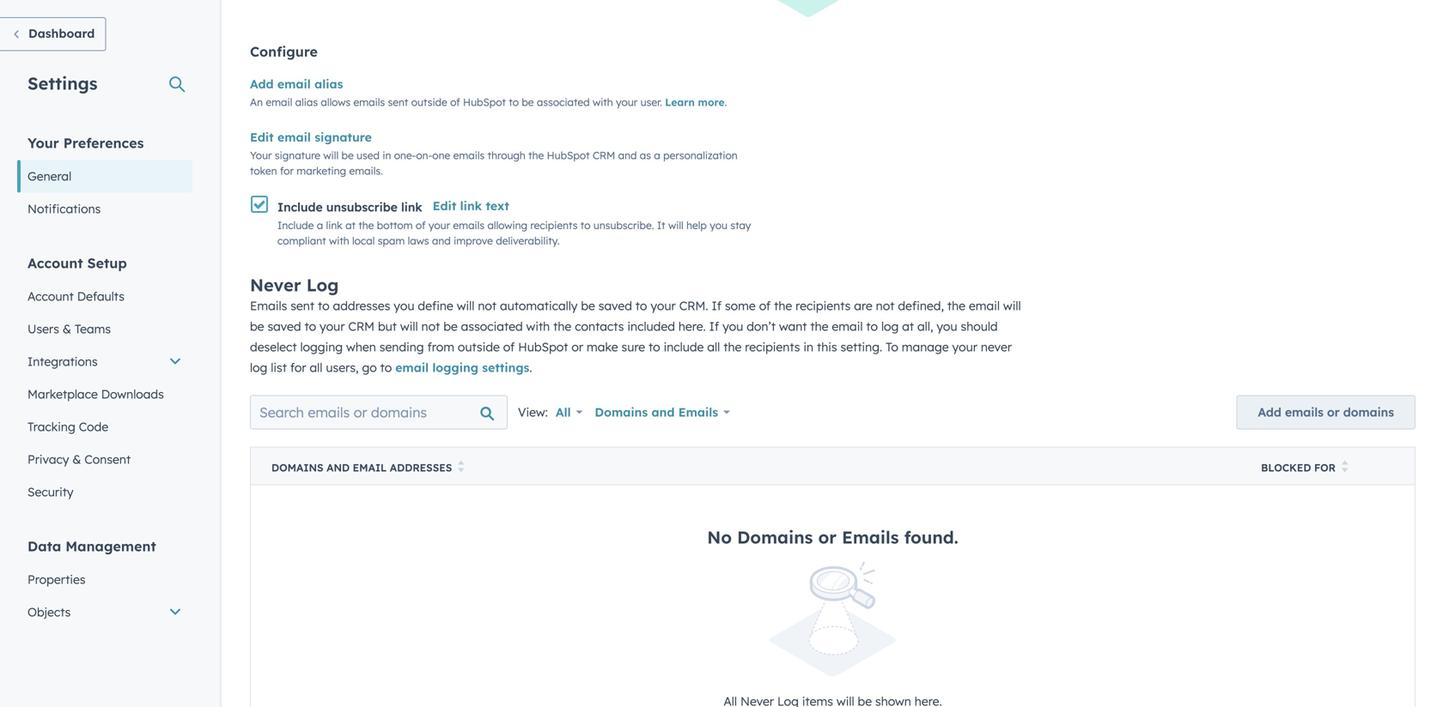 Task type: locate. For each thing, give the bounding box(es) containing it.
include
[[277, 200, 323, 215], [277, 219, 314, 232]]

0 vertical spatial in
[[383, 149, 391, 162]]

user.
[[640, 96, 662, 109]]

outside inside emails sent to addresses you define will not automatically be saved to your crm. if some of the recipients are not defined, the email will be saved to your crm but will not be associated with the contacts included here. if you don't want the email to log at all, you should deselect logging when sending from outside of hubspot or make sure to include all the recipients in this setting. to manage your never log list for all users, go to
[[458, 340, 500, 355]]

edit inside edit link text include a link at the bottom of your emails allowing recipients to unsubscribe. it will help you stay compliant with local spam laws and improve deliverability.
[[433, 198, 456, 213]]

alias up allows
[[314, 76, 343, 91]]

1 horizontal spatial associated
[[537, 96, 590, 109]]

add up "blocked"
[[1258, 405, 1281, 420]]

0 vertical spatial at
[[345, 219, 356, 232]]

0 horizontal spatial edit
[[250, 130, 274, 145]]

emails inside popup button
[[678, 405, 718, 420]]

& for users
[[63, 322, 71, 337]]

signature
[[315, 130, 372, 145], [275, 149, 320, 162]]

2 vertical spatial domains
[[737, 527, 813, 548]]

your left user.
[[616, 96, 638, 109]]

all right include on the left of page
[[707, 340, 720, 355]]

and inside button
[[326, 462, 350, 474]]

crm inside edit email signature your signature will be used in one-on-one emails through the hubspot crm and as a personalization token for marketing emails.
[[593, 149, 615, 162]]

recipients inside edit link text include a link at the bottom of your emails allowing recipients to unsubscribe. it will help you stay compliant with local spam laws and improve deliverability.
[[530, 219, 578, 232]]

and inside edit link text include a link at the bottom of your emails allowing recipients to unsubscribe. it will help you stay compliant with local spam laws and improve deliverability.
[[432, 234, 451, 247]]

1 vertical spatial a
[[317, 219, 323, 232]]

emails inside add email alias an email alias allows emails sent outside of hubspot to be associated with your user. learn more .
[[353, 96, 385, 109]]

domains right all popup button
[[595, 405, 648, 420]]

domains right no on the bottom of page
[[737, 527, 813, 548]]

1 vertical spatial domains
[[271, 462, 323, 474]]

domains for domains and email addresses
[[271, 462, 323, 474]]

0 horizontal spatial in
[[383, 149, 391, 162]]

your up laws
[[429, 219, 450, 232]]

sent
[[388, 96, 408, 109], [291, 298, 314, 313]]

outside inside add email alias an email alias allows emails sent outside of hubspot to be associated with your user. learn more .
[[411, 96, 447, 109]]

associated inside add email alias an email alias allows emails sent outside of hubspot to be associated with your user. learn more .
[[537, 96, 590, 109]]

1 horizontal spatial edit
[[433, 198, 456, 213]]

0 vertical spatial or
[[572, 340, 583, 355]]

outside up on- in the top left of the page
[[411, 96, 447, 109]]

email
[[277, 76, 311, 91], [266, 96, 292, 109], [277, 130, 311, 145], [969, 298, 1000, 313], [832, 319, 863, 334], [395, 360, 429, 375]]

your inside edit link text include a link at the bottom of your emails allowing recipients to unsubscribe. it will help you stay compliant with local spam laws and improve deliverability.
[[429, 219, 450, 232]]

1 vertical spatial outside
[[458, 340, 500, 355]]

0 vertical spatial add
[[250, 76, 274, 91]]

marketplace downloads link
[[17, 378, 192, 411]]

of up one
[[450, 96, 460, 109]]

email logging settings link
[[395, 360, 529, 375]]

add
[[250, 76, 274, 91], [1258, 405, 1281, 420]]

the down automatically
[[553, 319, 571, 334]]

1 horizontal spatial saved
[[599, 298, 632, 313]]

add up an
[[250, 76, 274, 91]]

saved up contacts
[[599, 298, 632, 313]]

at left all,
[[902, 319, 914, 334]]

the
[[528, 149, 544, 162], [358, 219, 374, 232], [774, 298, 792, 313], [947, 298, 966, 313], [553, 319, 571, 334], [810, 319, 828, 334], [723, 340, 742, 355]]

link down include unsubscribe link at the left top of page
[[326, 219, 342, 232]]

1 horizontal spatial &
[[72, 452, 81, 467]]

not left automatically
[[478, 298, 497, 313]]

the up should at right top
[[947, 298, 966, 313]]

emails up blocked for
[[1285, 405, 1324, 420]]

email up should at right top
[[969, 298, 1000, 313]]

press to sort. element inside domains and email addresses button
[[458, 461, 464, 475]]

0 vertical spatial account
[[27, 255, 83, 272]]

never
[[250, 274, 301, 296]]

hubspot
[[463, 96, 506, 109], [547, 149, 590, 162], [518, 340, 568, 355]]

logging up users,
[[300, 340, 343, 355]]

outside up email logging settings .
[[458, 340, 500, 355]]

0 horizontal spatial a
[[317, 219, 323, 232]]

crm inside emails sent to addresses you define will not automatically be saved to your crm. if some of the recipients are not defined, the email will be saved to your crm but will not be associated with the contacts included here. if you don't want the email to log at all, you should deselect logging when sending from outside of hubspot or make sure to include all the recipients in this setting. to manage your never log list for all users, go to
[[348, 319, 375, 334]]

define
[[418, 298, 453, 313]]

0 horizontal spatial crm
[[348, 319, 375, 334]]

1 vertical spatial include
[[277, 219, 314, 232]]

be up through
[[522, 96, 534, 109]]

domains left email
[[271, 462, 323, 474]]

dashboard
[[28, 26, 95, 41]]

0 vertical spatial a
[[654, 149, 660, 162]]

log up the to
[[881, 319, 899, 334]]

1 vertical spatial emails
[[678, 405, 718, 420]]

properties
[[27, 573, 86, 588]]

with
[[593, 96, 613, 109], [329, 234, 349, 247], [526, 319, 550, 334]]

emails right one
[[453, 149, 485, 162]]

account setup
[[27, 255, 127, 272]]

text
[[486, 198, 509, 213]]

1 account from the top
[[27, 255, 83, 272]]

be inside edit email signature your signature will be used in one-on-one emails through the hubspot crm and as a personalization token for marketing emails.
[[341, 149, 354, 162]]

the inside edit email signature your signature will be used in one-on-one emails through the hubspot crm and as a personalization token for marketing emails.
[[528, 149, 544, 162]]

will inside edit email signature your signature will be used in one-on-one emails through the hubspot crm and as a personalization token for marketing emails.
[[323, 149, 339, 162]]

if right the "crm."
[[712, 298, 722, 313]]

.
[[725, 96, 727, 109], [529, 360, 532, 375]]

hubspot inside add email alias an email alias allows emails sent outside of hubspot to be associated with your user. learn more .
[[463, 96, 506, 109]]

0 vertical spatial domains
[[595, 405, 648, 420]]

not right are
[[876, 298, 895, 313]]

you down some
[[723, 319, 743, 334]]

general
[[27, 169, 72, 184]]

with left local in the left of the page
[[329, 234, 349, 247]]

token
[[250, 164, 277, 177]]

1 vertical spatial at
[[902, 319, 914, 334]]

recipients
[[530, 219, 578, 232], [796, 298, 851, 313], [745, 340, 800, 355]]

2 include from the top
[[277, 219, 314, 232]]

1 vertical spatial hubspot
[[547, 149, 590, 162]]

domains for domains and emails
[[595, 405, 648, 420]]

a right as
[[654, 149, 660, 162]]

recipients up deliverability.
[[530, 219, 578, 232]]

1 horizontal spatial your
[[250, 149, 272, 162]]

teams
[[75, 322, 111, 337]]

1 vertical spatial edit
[[433, 198, 456, 213]]

emails inside emails sent to addresses you define will not automatically be saved to your crm. if some of the recipients are not defined, the email will be saved to your crm but will not be associated with the contacts included here. if you don't want the email to log at all, you should deselect logging when sending from outside of hubspot or make sure to include all the recipients in this setting. to manage your never log list for all users, go to
[[250, 298, 287, 313]]

1 vertical spatial if
[[709, 319, 719, 334]]

edit link text include a link at the bottom of your emails allowing recipients to unsubscribe. it will help you stay compliant with local spam laws and improve deliverability.
[[277, 198, 751, 247]]

not
[[478, 298, 497, 313], [876, 298, 895, 313], [421, 319, 440, 334]]

1 vertical spatial .
[[529, 360, 532, 375]]

all left users,
[[310, 360, 323, 375]]

2 horizontal spatial or
[[1327, 405, 1340, 420]]

to inside edit link text include a link at the bottom of your emails allowing recipients to unsubscribe. it will help you stay compliant with local spam laws and improve deliverability.
[[581, 219, 591, 232]]

hubspot inside edit email signature your signature will be used in one-on-one emails through the hubspot crm and as a personalization token for marketing emails.
[[547, 149, 590, 162]]

marketplace
[[27, 387, 98, 402]]

account up 'account defaults'
[[27, 255, 83, 272]]

link left text
[[460, 198, 482, 213]]

or
[[572, 340, 583, 355], [1327, 405, 1340, 420], [818, 527, 837, 548]]

for inside emails sent to addresses you define will not automatically be saved to your crm. if some of the recipients are not defined, the email will be saved to your crm but will not be associated with the contacts included here. if you don't want the email to log at all, you should deselect logging when sending from outside of hubspot or make sure to include all the recipients in this setting. to manage your never log list for all users, go to
[[290, 360, 306, 375]]

emails down never at top
[[250, 298, 287, 313]]

press to sort. image
[[458, 461, 464, 473]]

sent up one-
[[388, 96, 408, 109]]

1 horizontal spatial a
[[654, 149, 660, 162]]

1 horizontal spatial in
[[804, 340, 814, 355]]

edit up "token"
[[250, 130, 274, 145]]

0 horizontal spatial outside
[[411, 96, 447, 109]]

you
[[710, 219, 728, 232], [394, 298, 414, 313], [723, 319, 743, 334], [937, 319, 957, 334]]

0 horizontal spatial add
[[250, 76, 274, 91]]

0 horizontal spatial logging
[[300, 340, 343, 355]]

in left one-
[[383, 149, 391, 162]]

allowing
[[487, 219, 527, 232]]

are
[[854, 298, 873, 313]]

1 vertical spatial with
[[329, 234, 349, 247]]

link
[[460, 198, 482, 213], [401, 200, 422, 215], [326, 219, 342, 232]]

0 vertical spatial associated
[[537, 96, 590, 109]]

0 horizontal spatial press to sort. element
[[458, 461, 464, 475]]

for
[[280, 164, 294, 177], [290, 360, 306, 375], [1314, 462, 1336, 474]]

2 account from the top
[[27, 289, 74, 304]]

account for account setup
[[27, 255, 83, 272]]

2 vertical spatial or
[[818, 527, 837, 548]]

addresses
[[390, 462, 452, 474]]

& right privacy
[[72, 452, 81, 467]]

. right the learn
[[725, 96, 727, 109]]

you right help
[[710, 219, 728, 232]]

and right laws
[[432, 234, 451, 247]]

saved
[[599, 298, 632, 313], [268, 319, 301, 334]]

sending
[[379, 340, 424, 355]]

0 vertical spatial all
[[707, 340, 720, 355]]

crm left as
[[593, 149, 615, 162]]

1 vertical spatial saved
[[268, 319, 301, 334]]

domains and emails button
[[584, 395, 741, 430]]

associated
[[537, 96, 590, 109], [461, 319, 523, 334]]

account inside 'account defaults' "link"
[[27, 289, 74, 304]]

or inside "button"
[[1327, 405, 1340, 420]]

for inside button
[[1314, 462, 1336, 474]]

0 vertical spatial &
[[63, 322, 71, 337]]

1 vertical spatial logging
[[432, 360, 478, 375]]

data management
[[27, 538, 156, 555]]

be left used
[[341, 149, 354, 162]]

edit for link
[[433, 198, 456, 213]]

one
[[432, 149, 450, 162]]

your up the general
[[27, 134, 59, 152]]

edit email signature your signature will be used in one-on-one emails through the hubspot crm and as a personalization token for marketing emails.
[[250, 130, 738, 177]]

0 horizontal spatial &
[[63, 322, 71, 337]]

1 vertical spatial for
[[290, 360, 306, 375]]

more
[[698, 96, 725, 109]]

1 vertical spatial account
[[27, 289, 74, 304]]

make
[[587, 340, 618, 355]]

add inside "button"
[[1258, 405, 1281, 420]]

sent down never log
[[291, 298, 314, 313]]

a inside edit link text include a link at the bottom of your emails allowing recipients to unsubscribe. it will help you stay compliant with local spam laws and improve deliverability.
[[317, 219, 323, 232]]

alias down add email alias button
[[295, 96, 318, 109]]

in left this
[[804, 340, 814, 355]]

0 horizontal spatial with
[[329, 234, 349, 247]]

alias
[[314, 76, 343, 91], [295, 96, 318, 109]]

all
[[556, 405, 571, 420]]

for right list
[[290, 360, 306, 375]]

emails inside edit link text include a link at the bottom of your emails allowing recipients to unsubscribe. it will help you stay compliant with local spam laws and improve deliverability.
[[453, 219, 485, 232]]

1 horizontal spatial outside
[[458, 340, 500, 355]]

press to sort. element right blocked for
[[1342, 461, 1348, 475]]

press to sort. element
[[458, 461, 464, 475], [1342, 461, 1348, 475]]

emails down include on the left of page
[[678, 405, 718, 420]]

and left email
[[326, 462, 350, 474]]

. up view:
[[529, 360, 532, 375]]

will inside edit link text include a link at the bottom of your emails allowing recipients to unsubscribe. it will help you stay compliant with local spam laws and improve deliverability.
[[668, 219, 684, 232]]

allows
[[321, 96, 351, 109]]

1 vertical spatial add
[[1258, 405, 1281, 420]]

account defaults link
[[17, 280, 192, 313]]

configure
[[250, 43, 318, 60]]

you right all,
[[937, 319, 957, 334]]

1 horizontal spatial press to sort. element
[[1342, 461, 1348, 475]]

included
[[627, 319, 675, 334]]

0 horizontal spatial associated
[[461, 319, 523, 334]]

0 horizontal spatial log
[[250, 360, 267, 375]]

1 horizontal spatial emails
[[678, 405, 718, 420]]

don't
[[747, 319, 776, 334]]

at down include unsubscribe link at the left top of page
[[345, 219, 356, 232]]

email inside edit email signature your signature will be used in one-on-one emails through the hubspot crm and as a personalization token for marketing emails.
[[277, 130, 311, 145]]

1 horizontal spatial domains
[[595, 405, 648, 420]]

0 horizontal spatial saved
[[268, 319, 301, 334]]

hubspot right through
[[547, 149, 590, 162]]

your down should at right top
[[952, 340, 978, 355]]

dashboard link
[[0, 17, 106, 51]]

edit link text button
[[433, 196, 509, 216]]

objects button
[[17, 597, 192, 629]]

users
[[27, 322, 59, 337]]

the down some
[[723, 340, 742, 355]]

1 press to sort. element from the left
[[458, 461, 464, 475]]

0 horizontal spatial domains
[[271, 462, 323, 474]]

improve
[[454, 234, 493, 247]]

your up "token"
[[250, 149, 272, 162]]

settings
[[482, 360, 529, 375]]

users & teams
[[27, 322, 111, 337]]

0 horizontal spatial emails
[[250, 298, 287, 313]]

2 vertical spatial hubspot
[[518, 340, 568, 355]]

1 horizontal spatial all
[[707, 340, 720, 355]]

all
[[707, 340, 720, 355], [310, 360, 323, 375]]

2 vertical spatial for
[[1314, 462, 1336, 474]]

saved up deselect
[[268, 319, 301, 334]]

2 vertical spatial with
[[526, 319, 550, 334]]

press to sort. element right addresses
[[458, 461, 464, 475]]

edit for email
[[250, 130, 274, 145]]

emails left the found. in the right of the page
[[842, 527, 899, 548]]

it
[[657, 219, 665, 232]]

add for add email alias an email alias allows emails sent outside of hubspot to be associated with your user. learn more .
[[250, 76, 274, 91]]

email logging settings .
[[395, 360, 532, 375]]

blocked for
[[1261, 462, 1336, 474]]

1 include from the top
[[277, 200, 323, 215]]

0 vertical spatial outside
[[411, 96, 447, 109]]

your inside edit email signature your signature will be used in one-on-one emails through the hubspot crm and as a personalization token for marketing emails.
[[250, 149, 272, 162]]

signature up used
[[315, 130, 372, 145]]

. inside add email alias an email alias allows emails sent outside of hubspot to be associated with your user. learn more .
[[725, 96, 727, 109]]

notifications
[[27, 201, 101, 216]]

1 horizontal spatial logging
[[432, 360, 478, 375]]

0 vertical spatial edit
[[250, 130, 274, 145]]

domains inside button
[[271, 462, 323, 474]]

and inside edit email signature your signature will be used in one-on-one emails through the hubspot crm and as a personalization token for marketing emails.
[[618, 149, 637, 162]]

hubspot down automatically
[[518, 340, 568, 355]]

in
[[383, 149, 391, 162], [804, 340, 814, 355]]

2 horizontal spatial link
[[460, 198, 482, 213]]

recipients up want
[[796, 298, 851, 313]]

preferences
[[63, 134, 144, 152]]

the up this
[[810, 319, 828, 334]]

users & teams link
[[17, 313, 192, 346]]

to
[[509, 96, 519, 109], [581, 219, 591, 232], [318, 298, 330, 313], [635, 298, 647, 313], [304, 319, 316, 334], [866, 319, 878, 334], [649, 340, 660, 355], [380, 360, 392, 375]]

of inside add email alias an email alias allows emails sent outside of hubspot to be associated with your user. learn more .
[[450, 96, 460, 109]]

1 horizontal spatial sent
[[388, 96, 408, 109]]

1 vertical spatial sent
[[291, 298, 314, 313]]

and left as
[[618, 149, 637, 162]]

no
[[707, 527, 732, 548]]

your
[[616, 96, 638, 109], [429, 219, 450, 232], [651, 298, 676, 313], [320, 319, 345, 334], [952, 340, 978, 355]]

email up the marketing
[[277, 130, 311, 145]]

notifications link
[[17, 193, 192, 225]]

0 vertical spatial signature
[[315, 130, 372, 145]]

0 vertical spatial sent
[[388, 96, 408, 109]]

integrations
[[27, 354, 98, 369]]

deliverability.
[[496, 234, 560, 247]]

account up "users"
[[27, 289, 74, 304]]

in inside emails sent to addresses you define will not automatically be saved to your crm. if some of the recipients are not defined, the email will be saved to your crm but will not be associated with the contacts included here. if you don't want the email to log at all, you should deselect logging when sending from outside of hubspot or make sure to include all the recipients in this setting. to manage your never log list for all users, go to
[[804, 340, 814, 355]]

1 vertical spatial &
[[72, 452, 81, 467]]

1 horizontal spatial not
[[478, 298, 497, 313]]

of up laws
[[416, 219, 426, 232]]

all button
[[555, 395, 584, 430]]

1 horizontal spatial .
[[725, 96, 727, 109]]

1 horizontal spatial crm
[[593, 149, 615, 162]]

0 horizontal spatial or
[[572, 340, 583, 355]]

and down include on the left of page
[[652, 405, 675, 420]]

email down configure
[[277, 76, 311, 91]]

with left user.
[[593, 96, 613, 109]]

hubspot up edit email signature your signature will be used in one-on-one emails through the hubspot crm and as a personalization token for marketing emails.
[[463, 96, 506, 109]]

0 vertical spatial log
[[881, 319, 899, 334]]

hubspot inside emails sent to addresses you define will not automatically be saved to your crm. if some of the recipients are not defined, the email will be saved to your crm but will not be associated with the contacts included here. if you don't want the email to log at all, you should deselect logging when sending from outside of hubspot or make sure to include all the recipients in this setting. to manage your never log list for all users, go to
[[518, 340, 568, 355]]

domains inside popup button
[[595, 405, 648, 420]]

1 horizontal spatial at
[[902, 319, 914, 334]]

edit inside edit email signature your signature will be used in one-on-one emails through the hubspot crm and as a personalization token for marketing emails.
[[250, 130, 274, 145]]

data management element
[[17, 537, 192, 694]]

2 press to sort. element from the left
[[1342, 461, 1348, 475]]

outside
[[411, 96, 447, 109], [458, 340, 500, 355]]

2 vertical spatial recipients
[[745, 340, 800, 355]]

a up compliant
[[317, 219, 323, 232]]

at
[[345, 219, 356, 232], [902, 319, 914, 334]]

learn more link
[[665, 96, 725, 109]]

0 vertical spatial include
[[277, 200, 323, 215]]

not down define
[[421, 319, 440, 334]]

press to sort. element inside blocked for button
[[1342, 461, 1348, 475]]

will right it at the left of page
[[668, 219, 684, 232]]

with inside add email alias an email alias allows emails sent outside of hubspot to be associated with your user. learn more .
[[593, 96, 613, 109]]

the inside edit link text include a link at the bottom of your emails allowing recipients to unsubscribe. it will help you stay compliant with local spam laws and improve deliverability.
[[358, 219, 374, 232]]

emails
[[250, 298, 287, 313], [678, 405, 718, 420], [842, 527, 899, 548]]

1 horizontal spatial add
[[1258, 405, 1281, 420]]

1 vertical spatial in
[[804, 340, 814, 355]]

0 vertical spatial hubspot
[[463, 96, 506, 109]]

sent inside add email alias an email alias allows emails sent outside of hubspot to be associated with your user. learn more .
[[388, 96, 408, 109]]

1 vertical spatial associated
[[461, 319, 523, 334]]

1 horizontal spatial with
[[526, 319, 550, 334]]

Search emails or domains search field
[[250, 395, 508, 430]]

with down automatically
[[526, 319, 550, 334]]

1 vertical spatial crm
[[348, 319, 375, 334]]

1 horizontal spatial or
[[818, 527, 837, 548]]

domains
[[1343, 405, 1394, 420]]

link up bottom
[[401, 200, 422, 215]]

add inside add email alias an email alias allows emails sent outside of hubspot to be associated with your user. learn more .
[[250, 76, 274, 91]]

1 vertical spatial all
[[310, 360, 323, 375]]

signature down edit email signature button
[[275, 149, 320, 162]]

tracking
[[27, 420, 75, 435]]

0 vertical spatial for
[[280, 164, 294, 177]]

emails right allows
[[353, 96, 385, 109]]

laws
[[408, 234, 429, 247]]

0 horizontal spatial sent
[[291, 298, 314, 313]]

will up the marketing
[[323, 149, 339, 162]]

crm down addresses
[[348, 319, 375, 334]]

account setup element
[[17, 254, 192, 509]]

or for add emails or domains
[[1327, 405, 1340, 420]]

if right here. on the top left
[[709, 319, 719, 334]]

tracking code link
[[17, 411, 192, 444]]

& right "users"
[[63, 322, 71, 337]]

domains
[[595, 405, 648, 420], [271, 462, 323, 474], [737, 527, 813, 548]]

0 vertical spatial crm
[[593, 149, 615, 162]]

for left press to sort. image
[[1314, 462, 1336, 474]]

0 vertical spatial saved
[[599, 298, 632, 313]]

edit up improve
[[433, 198, 456, 213]]



Task type: describe. For each thing, give the bounding box(es) containing it.
of up settings
[[503, 340, 515, 355]]

no domains or emails found.
[[707, 527, 958, 548]]

domains and emails
[[595, 405, 718, 420]]

0 horizontal spatial all
[[310, 360, 323, 375]]

addresses
[[333, 298, 390, 313]]

never
[[981, 340, 1012, 355]]

logging inside emails sent to addresses you define will not automatically be saved to your crm. if some of the recipients are not defined, the email will be saved to your crm but will not be associated with the contacts included here. if you don't want the email to log at all, you should deselect logging when sending from outside of hubspot or make sure to include all the recipients in this setting. to manage your never log list for all users, go to
[[300, 340, 343, 355]]

account defaults
[[27, 289, 125, 304]]

as
[[640, 149, 651, 162]]

to
[[886, 340, 898, 355]]

2 horizontal spatial emails
[[842, 527, 899, 548]]

found.
[[904, 527, 958, 548]]

want
[[779, 319, 807, 334]]

learn
[[665, 96, 695, 109]]

be inside add email alias an email alias allows emails sent outside of hubspot to be associated with your user. learn more .
[[522, 96, 534, 109]]

edit email signature button
[[250, 127, 372, 148]]

will up never on the right of the page
[[1003, 298, 1021, 313]]

bottom
[[377, 219, 413, 232]]

or for no domains or emails found.
[[818, 527, 837, 548]]

be up contacts
[[581, 298, 595, 313]]

of up don't
[[759, 298, 771, 313]]

will right the but
[[400, 319, 418, 334]]

security link
[[17, 476, 192, 509]]

in inside edit email signature your signature will be used in one-on-one emails through the hubspot crm and as a personalization token for marketing emails.
[[383, 149, 391, 162]]

2 horizontal spatial domains
[[737, 527, 813, 548]]

setup
[[87, 255, 127, 272]]

your preferences
[[27, 134, 144, 152]]

contacts
[[575, 319, 624, 334]]

code
[[79, 420, 108, 435]]

1 vertical spatial signature
[[275, 149, 320, 162]]

email right an
[[266, 96, 292, 109]]

the up want
[[774, 298, 792, 313]]

to inside add email alias an email alias allows emails sent outside of hubspot to be associated with your user. learn more .
[[509, 96, 519, 109]]

properties link
[[17, 564, 192, 597]]

include inside edit link text include a link at the bottom of your emails allowing recipients to unsubscribe. it will help you stay compliant with local spam laws and improve deliverability.
[[277, 219, 314, 232]]

general link
[[17, 160, 192, 193]]

1 horizontal spatial log
[[881, 319, 899, 334]]

privacy & consent link
[[17, 444, 192, 476]]

spam
[[378, 234, 405, 247]]

1 vertical spatial recipients
[[796, 298, 851, 313]]

add for add emails or domains
[[1258, 405, 1281, 420]]

emails inside edit email signature your signature will be used in one-on-one emails through the hubspot crm and as a personalization token for marketing emails.
[[453, 149, 485, 162]]

press to sort. element for domains and email addresses
[[458, 461, 464, 475]]

1 vertical spatial log
[[250, 360, 267, 375]]

view:
[[518, 405, 548, 420]]

privacy & consent
[[27, 452, 131, 467]]

0 horizontal spatial link
[[326, 219, 342, 232]]

but
[[378, 319, 397, 334]]

integrations button
[[17, 346, 192, 378]]

go
[[362, 360, 377, 375]]

through
[[488, 149, 526, 162]]

0 horizontal spatial your
[[27, 134, 59, 152]]

from
[[427, 340, 454, 355]]

help
[[686, 219, 707, 232]]

your inside add email alias an email alias allows emails sent outside of hubspot to be associated with your user. learn more .
[[616, 96, 638, 109]]

blocked
[[1261, 462, 1311, 474]]

management
[[65, 538, 156, 555]]

compliant
[[277, 234, 326, 247]]

emails inside "button"
[[1285, 405, 1324, 420]]

email down sending
[[395, 360, 429, 375]]

personalization
[[663, 149, 738, 162]]

local
[[352, 234, 375, 247]]

never log
[[250, 274, 339, 296]]

your down addresses
[[320, 319, 345, 334]]

users,
[[326, 360, 359, 375]]

0 horizontal spatial not
[[421, 319, 440, 334]]

be up deselect
[[250, 319, 264, 334]]

stay
[[730, 219, 751, 232]]

for inside edit email signature your signature will be used in one-on-one emails through the hubspot crm and as a personalization token for marketing emails.
[[280, 164, 294, 177]]

list
[[271, 360, 287, 375]]

your preferences element
[[17, 134, 192, 225]]

marketplace downloads
[[27, 387, 164, 402]]

include unsubscribe link
[[277, 200, 422, 215]]

marketing
[[297, 164, 346, 177]]

used
[[357, 149, 380, 162]]

sent inside emails sent to addresses you define will not automatically be saved to your crm. if some of the recipients are not defined, the email will be saved to your crm but will not be associated with the contacts included here. if you don't want the email to log at all, you should deselect logging when sending from outside of hubspot or make sure to include all the recipients in this setting. to manage your never log list for all users, go to
[[291, 298, 314, 313]]

account for account defaults
[[27, 289, 74, 304]]

your up included
[[651, 298, 676, 313]]

crm.
[[679, 298, 708, 313]]

blocked for button
[[1240, 447, 1415, 485]]

of inside edit link text include a link at the bottom of your emails allowing recipients to unsubscribe. it will help you stay compliant with local spam laws and improve deliverability.
[[416, 219, 426, 232]]

0 vertical spatial alias
[[314, 76, 343, 91]]

0 horizontal spatial .
[[529, 360, 532, 375]]

on-
[[416, 149, 432, 162]]

data
[[27, 538, 61, 555]]

tracking code
[[27, 420, 108, 435]]

emails sent to addresses you define will not automatically be saved to your crm. if some of the recipients are not defined, the email will be saved to your crm but will not be associated with the contacts included here. if you don't want the email to log at all, you should deselect logging when sending from outside of hubspot or make sure to include all the recipients in this setting. to manage your never log list for all users, go to
[[250, 298, 1021, 375]]

setting.
[[841, 340, 882, 355]]

will right define
[[457, 298, 475, 313]]

add email alias an email alias allows emails sent outside of hubspot to be associated with your user. learn more .
[[250, 76, 727, 109]]

unsubscribe.
[[593, 219, 654, 232]]

email up setting.
[[832, 319, 863, 334]]

at inside emails sent to addresses you define will not automatically be saved to your crm. if some of the recipients are not defined, the email will be saved to your crm but will not be associated with the contacts included here. if you don't want the email to log at all, you should deselect logging when sending from outside of hubspot or make sure to include all the recipients in this setting. to manage your never log list for all users, go to
[[902, 319, 914, 334]]

associated inside emails sent to addresses you define will not automatically be saved to your crm. if some of the recipients are not defined, the email will be saved to your crm but will not be associated with the contacts included here. if you don't want the email to log at all, you should deselect logging when sending from outside of hubspot or make sure to include all the recipients in this setting. to manage your never log list for all users, go to
[[461, 319, 523, 334]]

should
[[961, 319, 998, 334]]

or inside emails sent to addresses you define will not automatically be saved to your crm. if some of the recipients are not defined, the email will be saved to your crm but will not be associated with the contacts included here. if you don't want the email to log at all, you should deselect logging when sending from outside of hubspot or make sure to include all the recipients in this setting. to manage your never log list for all users, go to
[[572, 340, 583, 355]]

include
[[664, 340, 704, 355]]

when
[[346, 340, 376, 355]]

settings
[[27, 73, 98, 94]]

you up the but
[[394, 298, 414, 313]]

manage
[[902, 340, 949, 355]]

and inside popup button
[[652, 405, 675, 420]]

unsubscribe
[[326, 200, 398, 215]]

be up the from at the left
[[443, 319, 458, 334]]

all,
[[917, 319, 933, 334]]

emails.
[[349, 164, 383, 177]]

1 horizontal spatial link
[[401, 200, 422, 215]]

one-
[[394, 149, 416, 162]]

domains and email addresses
[[271, 462, 452, 474]]

press to sort. image
[[1342, 461, 1348, 473]]

& for privacy
[[72, 452, 81, 467]]

1 vertical spatial alias
[[295, 96, 318, 109]]

privacy
[[27, 452, 69, 467]]

with inside emails sent to addresses you define will not automatically be saved to your crm. if some of the recipients are not defined, the email will be saved to your crm but will not be associated with the contacts included here. if you don't want the email to log at all, you should deselect logging when sending from outside of hubspot or make sure to include all the recipients in this setting. to manage your never log list for all users, go to
[[526, 319, 550, 334]]

a inside edit email signature your signature will be used in one-on-one emails through the hubspot crm and as a personalization token for marketing emails.
[[654, 149, 660, 162]]

press to sort. element for blocked for
[[1342, 461, 1348, 475]]

you inside edit link text include a link at the bottom of your emails allowing recipients to unsubscribe. it will help you stay compliant with local spam laws and improve deliverability.
[[710, 219, 728, 232]]

0 vertical spatial if
[[712, 298, 722, 313]]

defaults
[[77, 289, 125, 304]]

add email alias button
[[250, 74, 343, 94]]

email
[[353, 462, 387, 474]]

with inside edit link text include a link at the bottom of your emails allowing recipients to unsubscribe. it will help you stay compliant with local spam laws and improve deliverability.
[[329, 234, 349, 247]]

2 horizontal spatial not
[[876, 298, 895, 313]]

this
[[817, 340, 837, 355]]

security
[[27, 485, 74, 500]]

at inside edit link text include a link at the bottom of your emails allowing recipients to unsubscribe. it will help you stay compliant with local spam laws and improve deliverability.
[[345, 219, 356, 232]]

deselect
[[250, 340, 297, 355]]

here.
[[678, 319, 706, 334]]



Task type: vqa. For each thing, say whether or not it's contained in the screenshot.
Note
no



